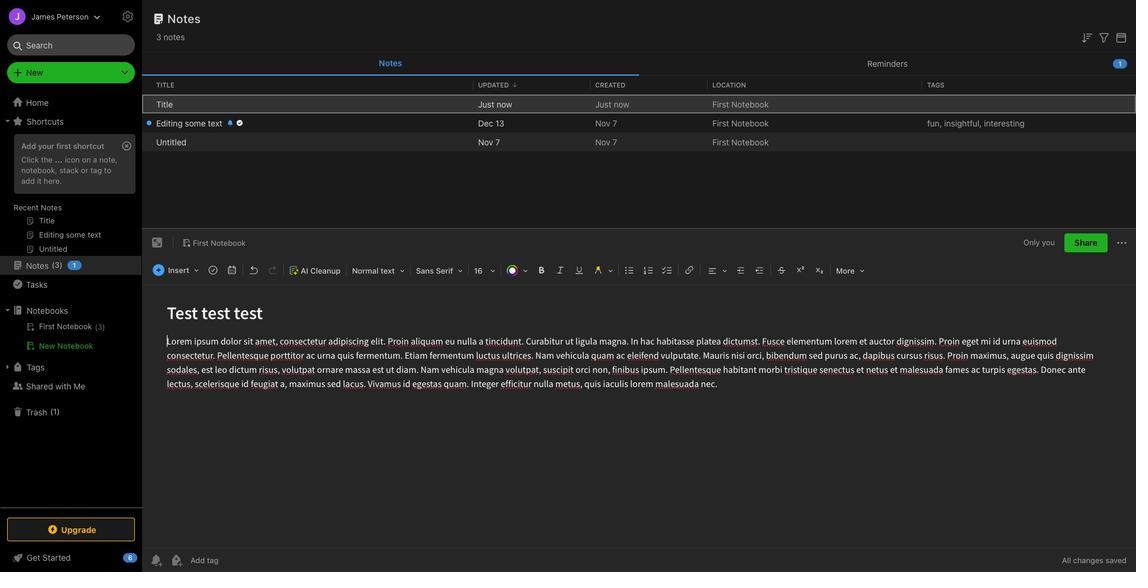 Task type: vqa. For each thing, say whether or not it's contained in the screenshot.
the top More actions field
no



Task type: describe. For each thing, give the bounding box(es) containing it.
tasks button
[[0, 275, 141, 294]]

a
[[93, 155, 97, 164]]

notebooks link
[[0, 301, 141, 320]]

new notebook button
[[0, 339, 141, 353]]

you
[[1042, 238, 1055, 248]]

add a reminder image
[[149, 554, 163, 568]]

some
[[185, 118, 206, 128]]

or
[[81, 166, 88, 175]]

subscript image
[[811, 262, 828, 279]]

1 horizontal spatial 1
[[73, 262, 76, 269]]

3 inside notes ( 3 )
[[55, 261, 60, 270]]

ai
[[301, 266, 308, 276]]

dec
[[478, 118, 493, 128]]

underline image
[[571, 262, 588, 279]]

Alignment field
[[702, 262, 732, 279]]

click
[[21, 155, 39, 164]]

checklist image
[[659, 262, 676, 279]]

superscript image
[[792, 262, 809, 279]]

add your first shortcut
[[21, 141, 104, 151]]

0 vertical spatial 3
[[156, 32, 161, 42]]

2 now from the left
[[614, 99, 630, 109]]

3 notes
[[156, 32, 185, 42]]

Heading level field
[[348, 262, 409, 279]]

shortcut
[[73, 141, 104, 151]]

Search text field
[[15, 34, 127, 56]]

first notebook button
[[178, 235, 250, 252]]

location
[[713, 81, 746, 89]]

it
[[37, 176, 42, 186]]

normal text
[[352, 266, 395, 276]]

3 inside new notebook 'group'
[[98, 323, 102, 332]]

only you
[[1024, 238, 1055, 248]]

13
[[496, 118, 504, 128]]

undo image
[[246, 262, 262, 279]]

notes ( 3 )
[[26, 261, 63, 271]]

me
[[74, 381, 85, 392]]

shortcuts button
[[0, 112, 141, 131]]

home link
[[0, 93, 142, 112]]

1 inside trash ( 1 )
[[53, 407, 57, 417]]

strikethrough image
[[774, 262, 790, 279]]

new notebook group
[[0, 320, 141, 358]]

new button
[[7, 62, 135, 83]]

editing
[[156, 118, 183, 128]]

insert
[[168, 266, 189, 275]]

first
[[56, 141, 71, 151]]

fun,
[[927, 118, 942, 128]]

created
[[595, 81, 626, 89]]

Insert field
[[150, 262, 203, 279]]

Font family field
[[412, 262, 467, 279]]

share button
[[1065, 234, 1108, 253]]

1 now from the left
[[497, 99, 512, 109]]

home
[[26, 97, 49, 107]]

( 3 )
[[95, 323, 105, 332]]

click to collapse image
[[138, 551, 146, 565]]

text inside field
[[381, 266, 395, 276]]

notebook inside new notebook button
[[57, 341, 93, 351]]

serif
[[436, 266, 453, 276]]

) for notes
[[60, 261, 63, 270]]

bold image
[[533, 262, 550, 279]]

get
[[27, 553, 40, 563]]

changes
[[1073, 556, 1104, 566]]

Account field
[[0, 5, 100, 28]]

Add filters field
[[1097, 30, 1112, 45]]

numbered list image
[[640, 262, 657, 279]]

...
[[55, 155, 63, 164]]

) for trash
[[57, 407, 60, 417]]

add
[[21, 176, 35, 186]]

bulleted list image
[[621, 262, 638, 279]]

editing some text
[[156, 118, 222, 128]]

expand tags image
[[3, 363, 12, 372]]

more
[[836, 266, 855, 276]]

2 title from the top
[[156, 99, 173, 109]]

here.
[[44, 176, 62, 186]]

sans serif
[[416, 266, 453, 276]]

with
[[55, 381, 71, 392]]

expand notebooks image
[[3, 306, 12, 315]]

ai cleanup button
[[285, 262, 345, 279]]

Add tag field
[[189, 556, 278, 566]]

normal
[[352, 266, 379, 276]]

cell for dec 13
[[142, 114, 152, 133]]

Font size field
[[470, 262, 499, 279]]

1 title from the top
[[156, 81, 174, 89]]

Highlight field
[[589, 262, 617, 279]]

fun, insightful, interesting
[[927, 118, 1025, 128]]

ai cleanup
[[301, 266, 341, 276]]

) inside new notebook 'group'
[[102, 323, 105, 332]]

settings image
[[121, 9, 135, 24]]

stack
[[59, 166, 79, 175]]

1 just now from the left
[[478, 99, 512, 109]]

share
[[1075, 238, 1098, 248]]

peterson
[[57, 12, 89, 21]]

16
[[474, 266, 483, 276]]

untitled
[[156, 137, 186, 147]]

icon on a note, notebook, stack or tag to add it here.
[[21, 155, 118, 186]]

6
[[128, 555, 132, 562]]

insightful,
[[944, 118, 982, 128]]

the
[[41, 155, 53, 164]]

notes inside notes ( 3 )
[[26, 261, 49, 271]]

upgrade
[[61, 525, 96, 535]]

get started
[[27, 553, 71, 563]]



Task type: locate. For each thing, give the bounding box(es) containing it.
tags inside button
[[27, 363, 45, 373]]

first
[[713, 99, 729, 109], [713, 118, 729, 128], [713, 137, 729, 147], [193, 238, 209, 248]]

upgrade button
[[7, 518, 135, 542]]

View options field
[[1112, 30, 1129, 45]]

calendar event image
[[224, 262, 240, 279]]

tasks
[[26, 280, 48, 290]]

add tag image
[[169, 554, 183, 568]]

new notebook
[[39, 341, 93, 351]]

just up dec
[[478, 99, 494, 109]]

0 horizontal spatial tags
[[27, 363, 45, 373]]

now
[[497, 99, 512, 109], [614, 99, 630, 109]]

started
[[43, 553, 71, 563]]

just now up dec 13
[[478, 99, 512, 109]]

1 vertical spatial 3
[[55, 261, 60, 270]]

add
[[21, 141, 36, 151]]

1 cell from the top
[[142, 95, 152, 114]]

just
[[478, 99, 494, 109], [595, 99, 612, 109]]

1 vertical spatial title
[[156, 99, 173, 109]]

text inside row group
[[208, 118, 222, 128]]

notes inside group
[[41, 203, 62, 212]]

just down created
[[595, 99, 612, 109]]

0 vertical spatial 1
[[1119, 59, 1122, 67]]

notebook inside the first notebook "button"
[[211, 238, 246, 248]]

more actions image
[[1115, 236, 1129, 250]]

( down notebooks link
[[95, 323, 98, 332]]

notes inside button
[[379, 58, 402, 68]]

1 right "trash"
[[53, 407, 57, 417]]

italic image
[[552, 262, 569, 279]]

2 vertical spatial (
[[50, 407, 53, 417]]

shared
[[26, 381, 53, 392]]

james
[[31, 12, 55, 21]]

1 vertical spatial (
[[95, 323, 98, 332]]

text right normal
[[381, 266, 395, 276]]

reminders
[[868, 58, 908, 68]]

0 vertical spatial )
[[60, 261, 63, 270]]

1 horizontal spatial just
[[595, 99, 612, 109]]

Help and Learning task checklist field
[[0, 549, 142, 568]]

) inside trash ( 1 )
[[57, 407, 60, 417]]

tags button
[[0, 358, 141, 377]]

(
[[52, 261, 55, 270], [95, 323, 98, 332], [50, 407, 53, 417]]

all changes saved
[[1062, 556, 1127, 566]]

) up tasks button at the left of the page
[[60, 261, 63, 270]]

3 up tasks button at the left of the page
[[55, 261, 60, 270]]

first notebook
[[713, 99, 769, 109], [713, 118, 769, 128], [713, 137, 769, 147], [193, 238, 246, 248]]

1 vertical spatial text
[[381, 266, 395, 276]]

tree containing home
[[0, 93, 142, 508]]

tags up shared
[[27, 363, 45, 373]]

( right "trash"
[[50, 407, 53, 417]]

1 horizontal spatial text
[[381, 266, 395, 276]]

( for trash
[[50, 407, 53, 417]]

tree
[[0, 93, 142, 508]]

1 vertical spatial tags
[[27, 363, 45, 373]]

just now
[[478, 99, 512, 109], [595, 99, 630, 109]]

to
[[104, 166, 111, 175]]

only
[[1024, 238, 1040, 248]]

tags up fun,
[[927, 81, 945, 89]]

sans
[[416, 266, 434, 276]]

indent image
[[733, 262, 749, 279]]

2 horizontal spatial 1
[[1119, 59, 1122, 67]]

click the ...
[[21, 155, 63, 164]]

new for new notebook
[[39, 341, 55, 351]]

shortcuts
[[27, 116, 64, 126]]

0 vertical spatial text
[[208, 118, 222, 128]]

2 just now from the left
[[595, 99, 630, 109]]

1 just from the left
[[478, 99, 494, 109]]

note,
[[99, 155, 118, 164]]

shared with me link
[[0, 377, 141, 396]]

text right some
[[208, 118, 222, 128]]

1 horizontal spatial tags
[[927, 81, 945, 89]]

1 vertical spatial 1
[[73, 262, 76, 269]]

More actions field
[[1115, 234, 1129, 253]]

1 horizontal spatial now
[[614, 99, 630, 109]]

icon
[[65, 155, 80, 164]]

cell for just now
[[142, 95, 152, 114]]

0 vertical spatial title
[[156, 81, 174, 89]]

2 horizontal spatial 3
[[156, 32, 161, 42]]

row group containing title
[[142, 95, 1136, 152]]

2 cell from the top
[[142, 114, 152, 133]]

expand note image
[[150, 236, 165, 250]]

recent
[[14, 203, 39, 212]]

cleanup
[[310, 266, 341, 276]]

Note Editor text field
[[142, 286, 1136, 549]]

1 vertical spatial )
[[102, 323, 105, 332]]

nov 7
[[595, 118, 617, 128], [478, 137, 500, 147], [595, 137, 617, 147]]

0 horizontal spatial text
[[208, 118, 222, 128]]

More field
[[832, 262, 869, 279]]

( inside notes ( 3 )
[[52, 261, 55, 270]]

outdent image
[[752, 262, 768, 279]]

group containing add your first shortcut
[[0, 131, 141, 261]]

add filters image
[[1097, 31, 1112, 45]]

1 horizontal spatial just now
[[595, 99, 630, 109]]

1 vertical spatial new
[[39, 341, 55, 351]]

( up tasks button at the left of the page
[[52, 261, 55, 270]]

now up '13'
[[497, 99, 512, 109]]

None search field
[[15, 34, 127, 56]]

group
[[0, 131, 141, 261]]

james peterson
[[31, 12, 89, 21]]

0 horizontal spatial 1
[[53, 407, 57, 417]]

1
[[1119, 59, 1122, 67], [73, 262, 76, 269], [53, 407, 57, 417]]

notebooks
[[27, 306, 68, 316]]

3
[[156, 32, 161, 42], [55, 261, 60, 270], [98, 323, 102, 332]]

tag
[[90, 166, 102, 175]]

3 left notes
[[156, 32, 161, 42]]

) inside notes ( 3 )
[[60, 261, 63, 270]]

new inside popup button
[[26, 67, 43, 78]]

nov
[[595, 118, 611, 128], [478, 137, 493, 147], [595, 137, 611, 147]]

row group
[[142, 95, 1136, 152]]

new for new
[[26, 67, 43, 78]]

first notebook inside "button"
[[193, 238, 246, 248]]

1 up tasks button at the left of the page
[[73, 262, 76, 269]]

trash
[[26, 407, 47, 418]]

new
[[26, 67, 43, 78], [39, 341, 55, 351]]

7
[[613, 118, 617, 128], [496, 137, 500, 147], [613, 137, 617, 147]]

tab list
[[142, 52, 1136, 76]]

0 horizontal spatial just
[[478, 99, 494, 109]]

( for notes
[[52, 261, 55, 270]]

cell
[[142, 95, 152, 114], [142, 114, 152, 133]]

2 vertical spatial 1
[[53, 407, 57, 417]]

text
[[208, 118, 222, 128], [381, 266, 395, 276]]

0 vertical spatial new
[[26, 67, 43, 78]]

trash ( 1 )
[[26, 407, 60, 418]]

on
[[82, 155, 91, 164]]

task image
[[205, 262, 221, 279]]

) right "trash"
[[57, 407, 60, 417]]

0 vertical spatial (
[[52, 261, 55, 270]]

just now down created
[[595, 99, 630, 109]]

your
[[38, 141, 54, 151]]

new up home
[[26, 67, 43, 78]]

notes button
[[142, 52, 639, 76]]

notebook
[[732, 99, 769, 109], [732, 118, 769, 128], [732, 137, 769, 147], [211, 238, 246, 248], [57, 341, 93, 351]]

0 horizontal spatial just now
[[478, 99, 512, 109]]

note window element
[[142, 229, 1136, 573]]

3 down notebooks link
[[98, 323, 102, 332]]

1 horizontal spatial 3
[[98, 323, 102, 332]]

saved
[[1106, 556, 1127, 566]]

2 vertical spatial )
[[57, 407, 60, 417]]

notebook,
[[21, 166, 57, 175]]

tags
[[927, 81, 945, 89], [27, 363, 45, 373]]

notes
[[167, 12, 201, 25], [379, 58, 402, 68], [41, 203, 62, 212], [26, 261, 49, 271]]

new up the tags button at the left bottom of the page
[[39, 341, 55, 351]]

Font color field
[[502, 262, 532, 279]]

shared with me
[[26, 381, 85, 392]]

all
[[1062, 556, 1071, 566]]

insert link image
[[681, 262, 698, 279]]

( inside new notebook 'group'
[[95, 323, 98, 332]]

first inside "button"
[[193, 238, 209, 248]]

0 vertical spatial tags
[[927, 81, 945, 89]]

Sort options field
[[1080, 30, 1094, 45]]

2 just from the left
[[595, 99, 612, 109]]

( inside trash ( 1 )
[[50, 407, 53, 417]]

updated
[[478, 81, 509, 89]]

now down created
[[614, 99, 630, 109]]

1 down view options field
[[1119, 59, 1122, 67]]

interesting
[[984, 118, 1025, 128]]

recent notes
[[14, 203, 62, 212]]

tab list containing notes
[[142, 52, 1136, 76]]

new inside button
[[39, 341, 55, 351]]

2 vertical spatial 3
[[98, 323, 102, 332]]

)
[[60, 261, 63, 270], [102, 323, 105, 332], [57, 407, 60, 417]]

0 horizontal spatial 3
[[55, 261, 60, 270]]

0 horizontal spatial now
[[497, 99, 512, 109]]

dec 13
[[478, 118, 504, 128]]

) down notebooks link
[[102, 323, 105, 332]]

notes
[[164, 32, 185, 42]]



